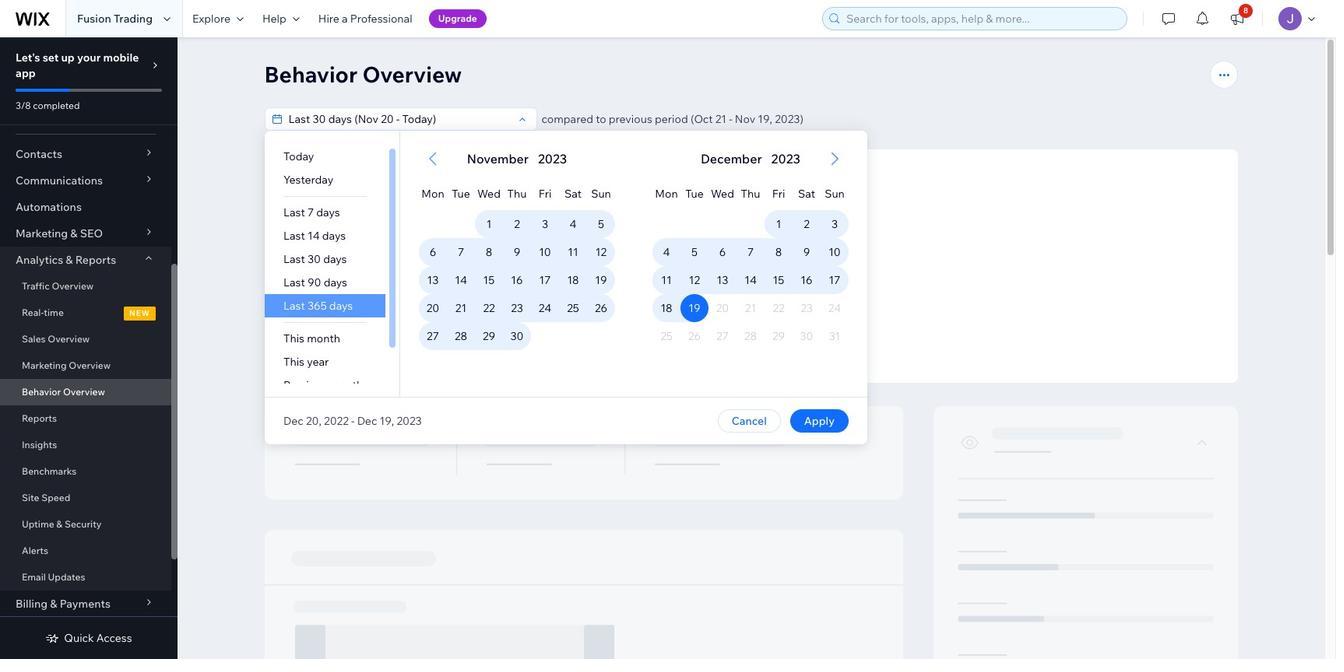 Task type: describe. For each thing, give the bounding box(es) containing it.
2 dec from the left
[[357, 414, 377, 428]]

fusion trading
[[77, 12, 153, 26]]

23
[[511, 301, 523, 315]]

how
[[711, 329, 730, 341]]

site
[[777, 303, 793, 314]]

last 90 days
[[283, 276, 347, 290]]

enough
[[725, 284, 765, 298]]

alerts link
[[0, 538, 171, 565]]

behavior overview link
[[0, 379, 171, 406]]

alert containing december
[[696, 150, 805, 168]]

reports inside popup button
[[75, 253, 116, 267]]

1 9 from the left
[[513, 245, 520, 259]]

upgrade button
[[429, 9, 487, 28]]

updates
[[48, 572, 85, 583]]

marketing for marketing overview
[[22, 360, 67, 372]]

2022
[[324, 414, 348, 428]]

1 horizontal spatial 7
[[458, 245, 464, 259]]

0 horizontal spatial to
[[596, 112, 606, 126]]

row containing 6
[[419, 238, 615, 266]]

trading
[[114, 12, 153, 26]]

billing
[[16, 597, 48, 611]]

wed for 6
[[711, 187, 734, 201]]

26
[[595, 301, 607, 315]]

0 vertical spatial 21
[[716, 112, 727, 126]]

benchmarks link
[[0, 459, 171, 485]]

site speed
[[22, 492, 70, 504]]

a
[[342, 12, 348, 26]]

contacts
[[16, 147, 62, 161]]

professional
[[350, 12, 413, 26]]

quick access button
[[45, 632, 132, 646]]

communications button
[[0, 167, 171, 194]]

speed
[[41, 492, 70, 504]]

last for last 14 days
[[283, 229, 305, 243]]

2 for 10
[[514, 217, 520, 231]]

row containing 13
[[419, 266, 615, 294]]

traffic overview link
[[0, 273, 171, 300]]

hire a professional
[[318, 12, 413, 26]]

0 vertical spatial 18
[[567, 273, 579, 287]]

compared
[[542, 112, 593, 126]]

quick access
[[64, 632, 132, 646]]

1 dec from the left
[[283, 414, 303, 428]]

more
[[812, 303, 835, 314]]

1 vertical spatial 11
[[661, 273, 672, 287]]

fusion
[[77, 12, 111, 26]]

row containing 27
[[419, 322, 615, 350]]

2 6 from the left
[[719, 245, 726, 259]]

this for this month
[[283, 332, 304, 346]]

not enough traffic you'll get an overview once your site has more traffic.
[[637, 284, 865, 314]]

period
[[655, 112, 688, 126]]

alerts
[[22, 545, 48, 557]]

yesterday
[[283, 173, 333, 187]]

21 inside grid
[[455, 301, 466, 315]]

sat for 9
[[798, 187, 815, 201]]

1 horizontal spatial 8
[[775, 245, 782, 259]]

tue for 7
[[452, 187, 470, 201]]

0 vertical spatial -
[[729, 112, 733, 126]]

0 horizontal spatial -
[[351, 414, 354, 428]]

2 17 from the left
[[829, 273, 840, 287]]

cancel button
[[717, 410, 781, 433]]

alert containing november
[[462, 150, 571, 168]]

overview for sales overview link
[[48, 333, 90, 345]]

3 for 9
[[831, 217, 838, 231]]

november
[[467, 151, 528, 167]]

row group for grid containing december
[[634, 210, 867, 397]]

row containing 20
[[419, 294, 615, 322]]

last 365 days
[[283, 299, 353, 313]]

not
[[703, 284, 723, 298]]

row group for grid containing november
[[400, 210, 634, 397]]

20
[[426, 301, 439, 315]]

29
[[482, 329, 495, 343]]

last for last 90 days
[[283, 276, 305, 290]]

thu for 7
[[741, 187, 760, 201]]

2 13 from the left
[[717, 273, 728, 287]]

& for uptime
[[56, 519, 62, 530]]

previous
[[609, 112, 653, 126]]

days for last 30 days
[[323, 252, 347, 266]]

1 vertical spatial traffic
[[792, 329, 818, 341]]

8 inside button
[[1244, 5, 1249, 16]]

last for last 30 days
[[283, 252, 305, 266]]

1 17 from the left
[[539, 273, 551, 287]]

1 horizontal spatial 14
[[455, 273, 467, 287]]

0 vertical spatial 30
[[307, 252, 321, 266]]

learn how to boost your traffic link
[[685, 328, 818, 342]]

1 vertical spatial 12
[[689, 273, 700, 287]]

communications
[[16, 174, 103, 188]]

2 for 8
[[804, 217, 809, 231]]

apply
[[804, 414, 835, 428]]

site
[[22, 492, 39, 504]]

sales
[[22, 333, 46, 345]]

& for billing
[[50, 597, 57, 611]]

uptime & security
[[22, 519, 102, 530]]

0 vertical spatial 12
[[595, 245, 606, 259]]

has
[[795, 303, 810, 314]]

year
[[307, 355, 329, 369]]

1 15 from the left
[[483, 273, 494, 287]]

marketing & seo
[[16, 227, 103, 241]]

learn how to boost your traffic
[[685, 329, 818, 341]]

an
[[679, 303, 689, 314]]

0 vertical spatial 5
[[598, 217, 604, 231]]

help button
[[253, 0, 309, 37]]

sun for 12
[[591, 187, 611, 201]]

real-time
[[22, 307, 64, 319]]

overview for marketing overview link
[[69, 360, 111, 372]]

mon for 6
[[421, 187, 444, 201]]

overview for traffic overview link
[[52, 280, 94, 292]]

0 vertical spatial 4
[[569, 217, 576, 231]]

traffic
[[22, 280, 50, 292]]

this year
[[283, 355, 329, 369]]

month for this month
[[307, 332, 340, 346]]

20,
[[306, 414, 321, 428]]

overview down professional
[[362, 61, 462, 88]]

analytics & reports button
[[0, 247, 171, 273]]

marketing & seo button
[[0, 220, 171, 247]]

28
[[454, 329, 467, 343]]

3/8
[[16, 100, 31, 111]]

quick
[[64, 632, 94, 646]]

days for last 90 days
[[323, 276, 347, 290]]

traffic overview
[[22, 280, 94, 292]]

1 horizontal spatial 19,
[[758, 112, 773, 126]]

let's set up your mobile app
[[16, 51, 139, 80]]

compared to previous period (oct 21 - nov 19, 2023)
[[542, 112, 804, 126]]

page skeleton image
[[264, 407, 1238, 660]]

last 7 days
[[283, 206, 340, 220]]

hire
[[318, 12, 340, 26]]

explore
[[192, 12, 231, 26]]

marketing overview link
[[0, 353, 171, 379]]

marketing overview
[[22, 360, 111, 372]]

1 10 from the left
[[539, 245, 551, 259]]

completed
[[33, 100, 80, 111]]

1 horizontal spatial behavior overview
[[264, 61, 462, 88]]

grid containing november
[[400, 131, 634, 397]]

upgrade
[[438, 12, 477, 24]]

list box containing today
[[264, 145, 399, 397]]

1 horizontal spatial to
[[732, 329, 741, 341]]

0 horizontal spatial 8
[[485, 245, 492, 259]]

days for last 14 days
[[322, 229, 345, 243]]

0 vertical spatial 11
[[568, 245, 578, 259]]

previous month
[[283, 379, 363, 393]]

cancel
[[731, 414, 767, 428]]

2 9 from the left
[[803, 245, 810, 259]]

last for last 365 days
[[283, 299, 305, 313]]

2 10 from the left
[[828, 245, 841, 259]]

automations
[[16, 200, 82, 214]]



Task type: locate. For each thing, give the bounding box(es) containing it.
& right uptime
[[56, 519, 62, 530]]

0 horizontal spatial 14
[[307, 229, 319, 243]]

2 2 from the left
[[804, 217, 809, 231]]

security
[[65, 519, 102, 530]]

0 vertical spatial month
[[307, 332, 340, 346]]

your right boost
[[770, 329, 790, 341]]

13 up overview
[[717, 273, 728, 287]]

2 horizontal spatial 2023
[[771, 151, 800, 167]]

2023 for november
[[538, 151, 567, 167]]

benchmarks
[[22, 466, 77, 477]]

0 horizontal spatial 10
[[539, 245, 551, 259]]

sat down the 'compared'
[[564, 187, 581, 201]]

1 horizontal spatial 11
[[661, 273, 672, 287]]

overview down marketing overview link
[[63, 386, 105, 398]]

0 horizontal spatial 18
[[567, 273, 579, 287]]

0 horizontal spatial 11
[[568, 245, 578, 259]]

overview
[[362, 61, 462, 88], [52, 280, 94, 292], [48, 333, 90, 345], [69, 360, 111, 372], [63, 386, 105, 398]]

access
[[96, 632, 132, 646]]

thu down "november"
[[507, 187, 526, 201]]

0 horizontal spatial 7
[[307, 206, 314, 220]]

seo
[[80, 227, 103, 241]]

2 grid from the left
[[634, 131, 867, 397]]

marketing up analytics
[[16, 227, 68, 241]]

1 horizontal spatial 17
[[829, 273, 840, 287]]

billing & payments
[[16, 597, 111, 611]]

1 horizontal spatial reports
[[75, 253, 116, 267]]

tuesday, december 19, 2023 cell
[[680, 294, 708, 322]]

marketing down sales
[[22, 360, 67, 372]]

1 horizontal spatial dec
[[357, 414, 377, 428]]

1 vertical spatial marketing
[[22, 360, 67, 372]]

2023 right 2022
[[396, 414, 422, 428]]

1 vertical spatial this
[[283, 355, 304, 369]]

2 1 from the left
[[776, 217, 781, 231]]

1 vertical spatial 30
[[510, 329, 523, 343]]

1 horizontal spatial tue
[[685, 187, 704, 201]]

time
[[44, 307, 64, 319]]

sat down 2023)
[[798, 187, 815, 201]]

overview down sales overview link
[[69, 360, 111, 372]]

2 horizontal spatial 14
[[744, 273, 757, 287]]

mon tue wed thu for 7
[[421, 187, 526, 201]]

days up last 90 days
[[323, 252, 347, 266]]

insights link
[[0, 432, 171, 459]]

2
[[514, 217, 520, 231], [804, 217, 809, 231]]

19 inside the tuesday, december 19, 2023 'cell'
[[688, 301, 700, 315]]

0 horizontal spatial 9
[[513, 245, 520, 259]]

1 wed from the left
[[477, 187, 500, 201]]

1 for 7
[[776, 217, 781, 231]]

mon tue wed thu down "november"
[[421, 187, 526, 201]]

1 horizontal spatial 15
[[773, 273, 784, 287]]

0 horizontal spatial 12
[[595, 245, 606, 259]]

last left 90
[[283, 276, 305, 290]]

2 this from the top
[[283, 355, 304, 369]]

1 vertical spatial 18
[[660, 301, 672, 315]]

2 sat from the left
[[798, 187, 815, 201]]

1 horizontal spatial 19
[[688, 301, 700, 315]]

2 mon tue wed thu from the left
[[655, 187, 760, 201]]

2023 down 2023)
[[771, 151, 800, 167]]

- left nov
[[729, 112, 733, 126]]

16 up has
[[801, 273, 812, 287]]

2023 down the 'compared'
[[538, 151, 567, 167]]

last 30 days
[[283, 252, 347, 266]]

21 up 28
[[455, 301, 466, 315]]

1 sun from the left
[[591, 187, 611, 201]]

1 vertical spatial 5
[[691, 245, 697, 259]]

0 horizontal spatial 17
[[539, 273, 551, 287]]

2 15 from the left
[[773, 273, 784, 287]]

insights
[[22, 439, 57, 451]]

& left seo
[[70, 227, 78, 241]]

1 mon from the left
[[421, 187, 444, 201]]

0 horizontal spatial sun
[[591, 187, 611, 201]]

2 thu from the left
[[741, 187, 760, 201]]

3/8 completed
[[16, 100, 80, 111]]

11 up 25
[[568, 245, 578, 259]]

1 vertical spatial 4
[[663, 245, 670, 259]]

sidebar element
[[0, 37, 178, 660]]

sun
[[591, 187, 611, 201], [825, 187, 845, 201]]

traffic inside not enough traffic you'll get an overview once your site has more traffic.
[[767, 284, 799, 298]]

4 last from the top
[[283, 276, 305, 290]]

9 up 23
[[513, 245, 520, 259]]

Search for tools, apps, help & more... field
[[842, 8, 1122, 30]]

behavior overview inside behavior overview link
[[22, 386, 105, 398]]

1 vertical spatial 21
[[455, 301, 466, 315]]

analytics & reports
[[16, 253, 116, 267]]

1 sat from the left
[[564, 187, 581, 201]]

17 up the 24
[[539, 273, 551, 287]]

1 fri from the left
[[538, 187, 551, 201]]

new
[[129, 308, 150, 319]]

0 horizontal spatial behavior overview
[[22, 386, 105, 398]]

1 horizontal spatial mon
[[655, 187, 678, 201]]

2 tue from the left
[[685, 187, 704, 201]]

reports link
[[0, 406, 171, 432]]

email updates
[[22, 572, 85, 583]]

0 horizontal spatial reports
[[22, 413, 57, 424]]

email updates link
[[0, 565, 171, 591]]

overview
[[691, 303, 730, 314]]

5 inside row
[[691, 245, 697, 259]]

25
[[567, 301, 579, 315]]

1 16 from the left
[[511, 273, 523, 287]]

overview up marketing overview
[[48, 333, 90, 345]]

15 up 'site'
[[773, 273, 784, 287]]

days for last 365 days
[[329, 299, 353, 313]]

1 horizontal spatial thu
[[741, 187, 760, 201]]

reports up insights
[[22, 413, 57, 424]]

17
[[539, 273, 551, 287], [829, 273, 840, 287]]

5
[[598, 217, 604, 231], [691, 245, 697, 259]]

2023)
[[775, 112, 804, 126]]

0 horizontal spatial 2023
[[396, 414, 422, 428]]

wed down december
[[711, 187, 734, 201]]

& inside dropdown button
[[50, 597, 57, 611]]

3 for 11
[[542, 217, 548, 231]]

last down last 14 days
[[283, 252, 305, 266]]

1 horizontal spatial 6
[[719, 245, 726, 259]]

12 up 26
[[595, 245, 606, 259]]

& inside popup button
[[70, 227, 78, 241]]

19, right 2022
[[379, 414, 394, 428]]

your right up
[[77, 51, 101, 65]]

0 vertical spatial 19,
[[758, 112, 773, 126]]

2 last from the top
[[283, 229, 305, 243]]

row containing 18
[[652, 294, 849, 322]]

traffic down has
[[792, 329, 818, 341]]

traffic.
[[837, 303, 865, 314]]

previous
[[283, 379, 327, 393]]

wed for 8
[[477, 187, 500, 201]]

behavior inside the sidebar element
[[22, 386, 61, 398]]

month for previous month
[[329, 379, 363, 393]]

to right 'how'
[[732, 329, 741, 341]]

1 horizontal spatial 13
[[717, 273, 728, 287]]

21 right (oct
[[716, 112, 727, 126]]

1 mon tue wed thu from the left
[[421, 187, 526, 201]]

this for this year
[[283, 355, 304, 369]]

0 horizontal spatial behavior
[[22, 386, 61, 398]]

24
[[538, 301, 551, 315]]

17 up more
[[829, 273, 840, 287]]

wed down "november"
[[477, 187, 500, 201]]

13 up 20
[[427, 273, 438, 287]]

today
[[283, 150, 314, 164]]

2 row group from the left
[[634, 210, 867, 397]]

marketing for marketing & seo
[[16, 227, 68, 241]]

18
[[567, 273, 579, 287], [660, 301, 672, 315]]

to left previous
[[596, 112, 606, 126]]

mobile
[[103, 51, 139, 65]]

1 horizontal spatial 30
[[510, 329, 523, 343]]

1 vertical spatial 19
[[688, 301, 700, 315]]

alert
[[462, 150, 571, 168], [696, 150, 805, 168]]

18 left an
[[660, 301, 672, 315]]

real-
[[22, 307, 44, 319]]

tue for 5
[[685, 187, 704, 201]]

19, right nov
[[758, 112, 773, 126]]

1 vertical spatial to
[[732, 329, 741, 341]]

19 right get
[[688, 301, 700, 315]]

1 3 from the left
[[542, 217, 548, 231]]

14 up once
[[744, 273, 757, 287]]

0 vertical spatial this
[[283, 332, 304, 346]]

this month
[[283, 332, 340, 346]]

row containing 11
[[652, 266, 849, 294]]

tue
[[452, 187, 470, 201], [685, 187, 704, 201]]

mon tue wed thu
[[421, 187, 526, 201], [655, 187, 760, 201]]

dec 20, 2022 - dec 19, 2023
[[283, 414, 422, 428]]

1 vertical spatial your
[[756, 303, 775, 314]]

10 up the 24
[[539, 245, 551, 259]]

0 horizontal spatial 3
[[542, 217, 548, 231]]

1 horizontal spatial 18
[[660, 301, 672, 315]]

1 vertical spatial behavior
[[22, 386, 61, 398]]

behavior overview down hire a professional link
[[264, 61, 462, 88]]

2 16 from the left
[[801, 273, 812, 287]]

0 horizontal spatial 6
[[429, 245, 436, 259]]

1 horizontal spatial 21
[[716, 112, 727, 126]]

12
[[595, 245, 606, 259], [689, 273, 700, 287]]

0 horizontal spatial 30
[[307, 252, 321, 266]]

30 right 29 on the left of the page
[[510, 329, 523, 343]]

1 horizontal spatial 2023
[[538, 151, 567, 167]]

days up last 30 days
[[322, 229, 345, 243]]

(oct
[[691, 112, 713, 126]]

row group
[[400, 210, 634, 397], [634, 210, 867, 397]]

uptime
[[22, 519, 54, 530]]

0 horizontal spatial 1
[[486, 217, 491, 231]]

27
[[427, 329, 439, 343]]

contacts button
[[0, 141, 171, 167]]

0 horizontal spatial 4
[[569, 217, 576, 231]]

& right "billing"
[[50, 597, 57, 611]]

fri for 10
[[538, 187, 551, 201]]

site speed link
[[0, 485, 171, 512]]

1 horizontal spatial 16
[[801, 273, 812, 287]]

row
[[419, 173, 615, 210], [652, 173, 849, 210], [419, 210, 615, 238], [652, 210, 849, 238], [419, 238, 615, 266], [652, 238, 849, 266], [419, 266, 615, 294], [652, 266, 849, 294], [419, 294, 615, 322], [652, 294, 849, 322], [419, 322, 615, 350], [652, 322, 849, 350], [419, 350, 615, 379]]

days right 90
[[323, 276, 347, 290]]

last 14 days
[[283, 229, 345, 243]]

1 thu from the left
[[507, 187, 526, 201]]

grid containing december
[[634, 131, 867, 397]]

you'll
[[637, 303, 660, 314]]

alert down nov
[[696, 150, 805, 168]]

thu for 9
[[507, 187, 526, 201]]

tue down december
[[685, 187, 704, 201]]

& inside popup button
[[66, 253, 73, 267]]

boost
[[743, 329, 768, 341]]

overview down analytics & reports
[[52, 280, 94, 292]]

0 vertical spatial 19
[[595, 273, 607, 287]]

1 horizontal spatial alert
[[696, 150, 805, 168]]

365
[[307, 299, 327, 313]]

0 horizontal spatial 16
[[511, 273, 523, 287]]

& down marketing & seo
[[66, 253, 73, 267]]

fri for 8
[[772, 187, 785, 201]]

behavior overview down marketing overview
[[22, 386, 105, 398]]

11 up get
[[661, 273, 672, 287]]

1 vertical spatial reports
[[22, 413, 57, 424]]

1 tue from the left
[[452, 187, 470, 201]]

last up last 14 days
[[283, 206, 305, 220]]

days right 365
[[329, 299, 353, 313]]

14 up last 30 days
[[307, 229, 319, 243]]

2 sun from the left
[[825, 187, 845, 201]]

18 up 25
[[567, 273, 579, 287]]

2 horizontal spatial 8
[[1244, 5, 1249, 16]]

1 horizontal spatial sat
[[798, 187, 815, 201]]

this up this year
[[283, 332, 304, 346]]

3 last from the top
[[283, 252, 305, 266]]

2 3 from the left
[[831, 217, 838, 231]]

2 mon from the left
[[655, 187, 678, 201]]

1 horizontal spatial 2
[[804, 217, 809, 231]]

19 up 26
[[595, 273, 607, 287]]

month up year
[[307, 332, 340, 346]]

uptime & security link
[[0, 512, 171, 538]]

1 horizontal spatial sun
[[825, 187, 845, 201]]

2 horizontal spatial 7
[[747, 245, 754, 259]]

1 vertical spatial 19,
[[379, 414, 394, 428]]

0 horizontal spatial 5
[[598, 217, 604, 231]]

1 horizontal spatial -
[[729, 112, 733, 126]]

5 last from the top
[[283, 299, 305, 313]]

6 up 20
[[429, 245, 436, 259]]

2023 for december
[[771, 151, 800, 167]]

1 horizontal spatial wed
[[711, 187, 734, 201]]

marketing inside popup button
[[16, 227, 68, 241]]

reports down seo
[[75, 253, 116, 267]]

1 6 from the left
[[429, 245, 436, 259]]

8
[[1244, 5, 1249, 16], [485, 245, 492, 259], [775, 245, 782, 259]]

month
[[307, 332, 340, 346], [329, 379, 363, 393]]

your inside let's set up your mobile app
[[77, 51, 101, 65]]

30 up 90
[[307, 252, 321, 266]]

dec left 20,
[[283, 414, 303, 428]]

app
[[16, 66, 36, 80]]

grid
[[400, 131, 634, 397], [634, 131, 867, 397]]

thu down december
[[741, 187, 760, 201]]

1 grid from the left
[[400, 131, 634, 397]]

fri
[[538, 187, 551, 201], [772, 187, 785, 201]]

days
[[316, 206, 340, 220], [322, 229, 345, 243], [323, 252, 347, 266], [323, 276, 347, 290], [329, 299, 353, 313]]

9 up has
[[803, 245, 810, 259]]

to
[[596, 112, 606, 126], [732, 329, 741, 341]]

row containing 4
[[652, 238, 849, 266]]

days for last 7 days
[[316, 206, 340, 220]]

2 vertical spatial your
[[770, 329, 790, 341]]

1 horizontal spatial 4
[[663, 245, 670, 259]]

0 horizontal spatial 13
[[427, 273, 438, 287]]

0 vertical spatial reports
[[75, 253, 116, 267]]

overview for behavior overview link on the left
[[63, 386, 105, 398]]

behavior down marketing overview
[[22, 386, 61, 398]]

sun for 10
[[825, 187, 845, 201]]

7 inside list box
[[307, 206, 314, 220]]

0 vertical spatial marketing
[[16, 227, 68, 241]]

0 horizontal spatial dec
[[283, 414, 303, 428]]

this left year
[[283, 355, 304, 369]]

1 for 9
[[486, 217, 491, 231]]

14
[[307, 229, 319, 243], [455, 273, 467, 287], [744, 273, 757, 287]]

1 horizontal spatial 1
[[776, 217, 781, 231]]

1 vertical spatial behavior overview
[[22, 386, 105, 398]]

last for last 7 days
[[283, 206, 305, 220]]

8 button
[[1220, 0, 1255, 37]]

once
[[732, 303, 754, 314]]

1 2 from the left
[[514, 217, 520, 231]]

email
[[22, 572, 46, 583]]

2 alert from the left
[[696, 150, 805, 168]]

list box
[[264, 145, 399, 397]]

1 horizontal spatial mon tue wed thu
[[655, 187, 760, 201]]

tue down "november"
[[452, 187, 470, 201]]

2 wed from the left
[[711, 187, 734, 201]]

sales overview link
[[0, 326, 171, 353]]

alert down the 'compared'
[[462, 150, 571, 168]]

mon tue wed thu down december
[[655, 187, 760, 201]]

sales overview
[[22, 333, 90, 345]]

1 last from the top
[[283, 206, 305, 220]]

1 row group from the left
[[400, 210, 634, 397]]

1 vertical spatial month
[[329, 379, 363, 393]]

1 horizontal spatial 3
[[831, 217, 838, 231]]

- right 2022
[[351, 414, 354, 428]]

dec right 2022
[[357, 414, 377, 428]]

mon
[[421, 187, 444, 201], [655, 187, 678, 201]]

0 horizontal spatial 19
[[595, 273, 607, 287]]

sat
[[564, 187, 581, 201], [798, 187, 815, 201]]

& for analytics
[[66, 253, 73, 267]]

2 fri from the left
[[772, 187, 785, 201]]

last left 365
[[283, 299, 305, 313]]

14 up 28
[[455, 273, 467, 287]]

0 horizontal spatial mon
[[421, 187, 444, 201]]

0 horizontal spatial sat
[[564, 187, 581, 201]]

1 horizontal spatial 10
[[828, 245, 841, 259]]

1 horizontal spatial fri
[[772, 187, 785, 201]]

your inside not enough traffic you'll get an overview once your site has more traffic.
[[756, 303, 775, 314]]

get
[[662, 303, 676, 314]]

0 vertical spatial your
[[77, 51, 101, 65]]

16 up 23
[[511, 273, 523, 287]]

& for marketing
[[70, 227, 78, 241]]

apply button
[[790, 410, 849, 433]]

automations link
[[0, 194, 171, 220]]

days up last 14 days
[[316, 206, 340, 220]]

1 this from the top
[[283, 332, 304, 346]]

1 13 from the left
[[427, 273, 438, 287]]

mon for 4
[[655, 187, 678, 201]]

0 horizontal spatial 19,
[[379, 414, 394, 428]]

last down last 7 days
[[283, 229, 305, 243]]

10 up more
[[828, 245, 841, 259]]

0 horizontal spatial mon tue wed thu
[[421, 187, 526, 201]]

behavior
[[264, 61, 358, 88], [22, 386, 61, 398]]

0 horizontal spatial alert
[[462, 150, 571, 168]]

wed
[[477, 187, 500, 201], [711, 187, 734, 201]]

1 alert from the left
[[462, 150, 571, 168]]

15 up 22
[[483, 273, 494, 287]]

your left 'site'
[[756, 303, 775, 314]]

month up "dec 20, 2022 - dec 19, 2023"
[[329, 379, 363, 393]]

traffic
[[767, 284, 799, 298], [792, 329, 818, 341]]

hire a professional link
[[309, 0, 422, 37]]

0 horizontal spatial fri
[[538, 187, 551, 201]]

1 1 from the left
[[486, 217, 491, 231]]

sat for 11
[[564, 187, 581, 201]]

billing & payments button
[[0, 591, 171, 618]]

11
[[568, 245, 578, 259], [661, 273, 672, 287]]

6
[[429, 245, 436, 259], [719, 245, 726, 259]]

mon tue wed thu for 5
[[655, 187, 760, 201]]

4
[[569, 217, 576, 231], [663, 245, 670, 259]]

None field
[[284, 108, 513, 130]]

traffic up 'site'
[[767, 284, 799, 298]]

6 up the "not"
[[719, 245, 726, 259]]

0 horizontal spatial wed
[[477, 187, 500, 201]]

behavior down the hire
[[264, 61, 358, 88]]

12 left the "not"
[[689, 273, 700, 287]]

let's
[[16, 51, 40, 65]]

90
[[307, 276, 321, 290]]

1 horizontal spatial behavior
[[264, 61, 358, 88]]



Task type: vqa. For each thing, say whether or not it's contained in the screenshot.


